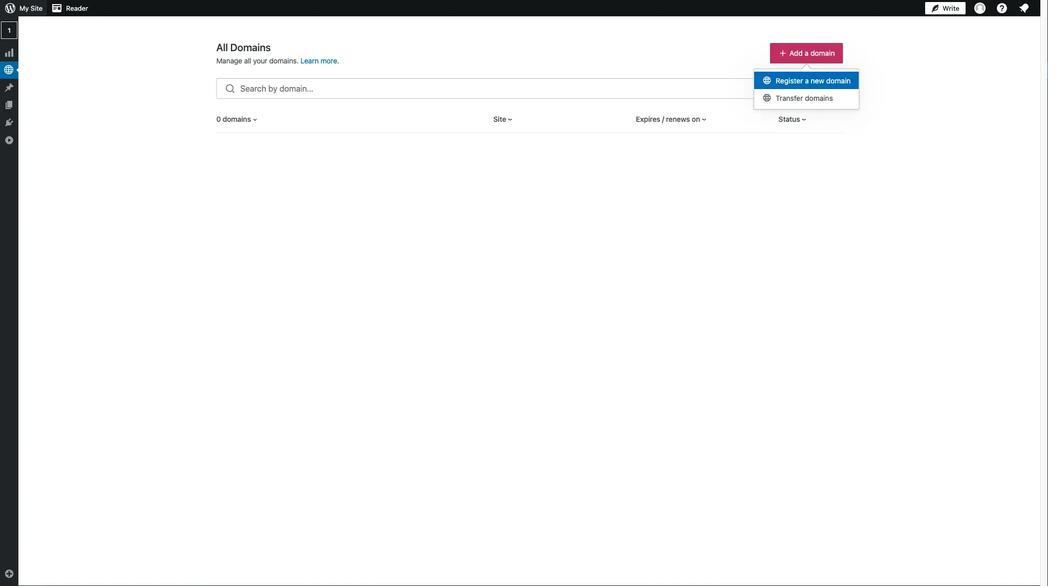 Task type: locate. For each thing, give the bounding box(es) containing it.
write link
[[926, 0, 966, 16]]

a inside menu
[[805, 77, 809, 85]]

register
[[776, 77, 803, 85]]

menu containing register a new domain
[[755, 69, 859, 109]]

0 vertical spatial domain
[[811, 49, 835, 57]]

0 vertical spatial a
[[805, 49, 809, 57]]

.
[[337, 57, 339, 65]]

domains right 0 in the left top of the page
[[223, 115, 251, 123]]

menu
[[755, 69, 859, 109]]

your
[[253, 57, 267, 65]]

none search field inside 'all domains' main content
[[216, 78, 843, 99]]

time image
[[1044, 39, 1049, 49]]

domain right new on the right top of the page
[[827, 77, 851, 85]]

0 vertical spatial site
[[31, 4, 43, 12]]

add a domain button
[[771, 43, 843, 64]]

domains.
[[269, 57, 299, 65]]

a for register
[[805, 77, 809, 85]]

a for add
[[805, 49, 809, 57]]

1
[[8, 27, 11, 34]]

my site link
[[0, 0, 47, 16]]

all
[[244, 57, 251, 65]]

learn more link
[[301, 57, 337, 65]]

expires
[[636, 115, 661, 123]]

manage
[[216, 57, 242, 65]]

1 vertical spatial domain
[[827, 77, 851, 85]]

expires / renews on
[[636, 115, 700, 123]]

a right add
[[805, 49, 809, 57]]

domains down new on the right top of the page
[[805, 94, 833, 102]]

write
[[943, 4, 960, 12]]

site
[[31, 4, 43, 12], [494, 115, 506, 123]]

renews
[[666, 115, 690, 123]]

1 vertical spatial a
[[805, 77, 809, 85]]

reader
[[66, 4, 88, 12]]

transfer domains link
[[755, 89, 859, 107]]

domain
[[811, 49, 835, 57], [827, 77, 851, 85]]

tooltip
[[754, 64, 860, 110]]

domains
[[805, 94, 833, 102], [223, 115, 251, 123]]

1 vertical spatial domains
[[223, 115, 251, 123]]

new
[[811, 77, 825, 85]]

help image
[[996, 2, 1009, 14]]

None search field
[[216, 78, 843, 99]]

transfer
[[776, 94, 803, 102]]

1 button
[[0, 16, 18, 44]]

a inside button
[[805, 49, 809, 57]]

0 horizontal spatial site
[[31, 4, 43, 12]]

domains inside transfer domains link
[[805, 94, 833, 102]]

0 vertical spatial domains
[[805, 94, 833, 102]]

my profile image
[[975, 3, 986, 14]]

status button
[[779, 114, 809, 124]]

domains inside 0 domains "button"
[[223, 115, 251, 123]]

manage your notifications image
[[1018, 2, 1031, 14]]

1 horizontal spatial site
[[494, 115, 506, 123]]

status
[[779, 115, 800, 123]]

a left new on the right top of the page
[[805, 77, 809, 85]]

0 horizontal spatial domains
[[223, 115, 251, 123]]

1 vertical spatial site
[[494, 115, 506, 123]]

menu inside tooltip
[[755, 69, 859, 109]]

domain right add
[[811, 49, 835, 57]]

add
[[790, 49, 803, 57]]

a
[[805, 49, 809, 57], [805, 77, 809, 85]]

1 horizontal spatial domains
[[805, 94, 833, 102]]



Task type: describe. For each thing, give the bounding box(es) containing it.
reader link
[[47, 0, 92, 16]]

domain inside menu
[[827, 77, 851, 85]]

domain inside button
[[811, 49, 835, 57]]

0
[[216, 115, 221, 123]]

/
[[662, 115, 665, 123]]

tooltip containing register a new domain
[[754, 64, 860, 110]]

domains for 0 domains
[[223, 115, 251, 123]]

all domains main content
[[0, 0, 843, 133]]

my
[[19, 4, 29, 12]]

all domains
[[216, 41, 271, 53]]

expires / renews on button
[[636, 114, 709, 124]]

add a domain
[[790, 49, 835, 57]]

0 domains
[[216, 115, 251, 123]]

domains for transfer domains
[[805, 94, 833, 102]]

site button
[[494, 114, 515, 124]]

site inside button
[[494, 115, 506, 123]]

register a new domain link
[[755, 72, 859, 89]]

1 link
[[0, 16, 18, 44]]

learn more
[[301, 57, 337, 65]]

transfer domains
[[776, 94, 833, 102]]

all domains manage all your domains. learn more .
[[216, 41, 339, 65]]

Search search field
[[241, 79, 843, 98]]

register a new domain
[[776, 77, 851, 85]]

my site
[[19, 4, 43, 12]]

0 domains button
[[216, 114, 259, 124]]

on
[[692, 115, 700, 123]]



Task type: vqa. For each thing, say whether or not it's contained in the screenshot.
3rd list item
no



